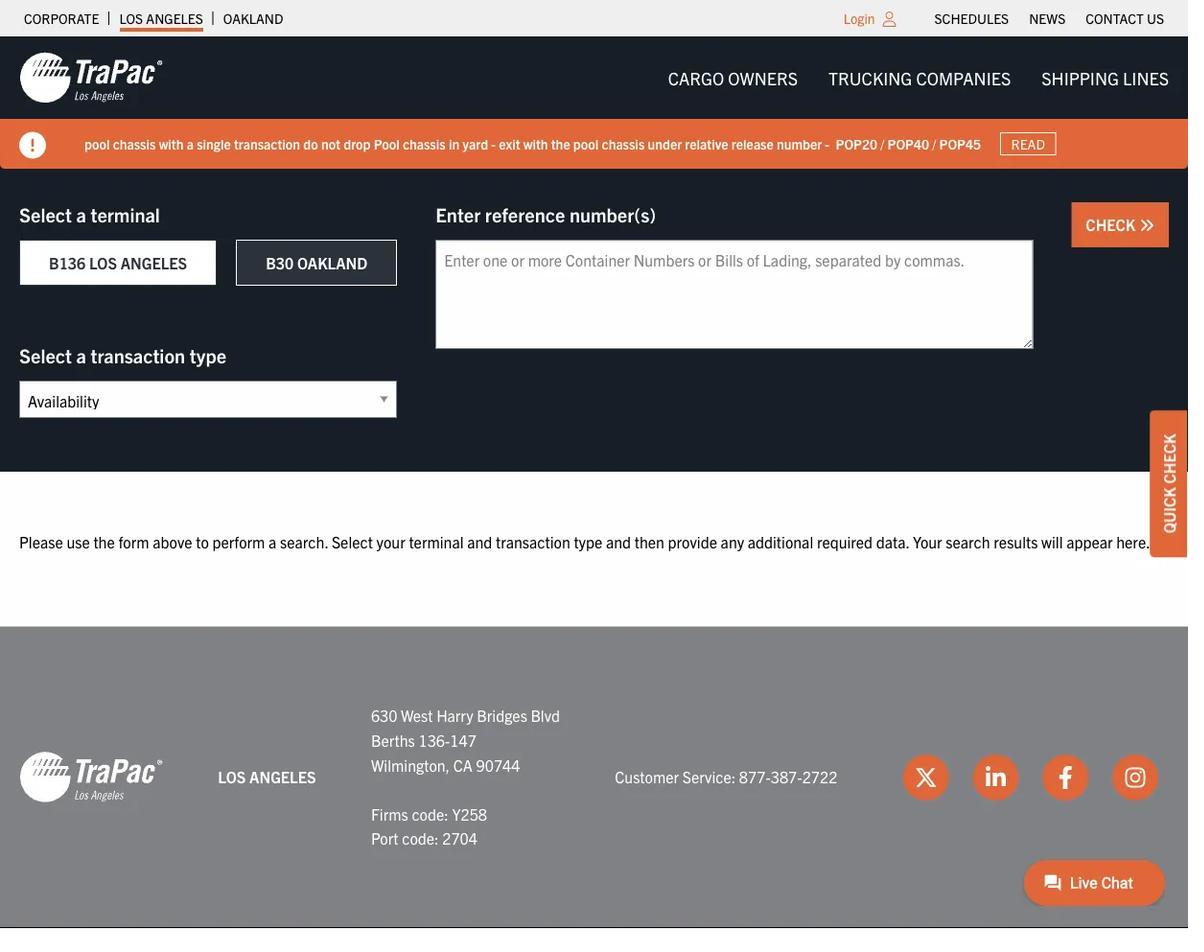 Task type: vqa. For each thing, say whether or not it's contained in the screenshot.
HARRY
yes



Task type: locate. For each thing, give the bounding box(es) containing it.
/ right pop20
[[881, 135, 885, 152]]

0 vertical spatial the
[[551, 135, 570, 152]]

pool chassis with a single transaction  do not drop pool chassis in yard -  exit with the pool chassis under relative release number -  pop20 / pop40 / pop45
[[84, 135, 981, 152]]

0 horizontal spatial check
[[1086, 215, 1140, 234]]

ca
[[454, 755, 473, 774]]

1 horizontal spatial and
[[606, 532, 631, 551]]

service:
[[683, 768, 736, 787]]

type
[[190, 343, 227, 367], [574, 532, 603, 551]]

form
[[118, 532, 149, 551]]

your
[[377, 532, 406, 551]]

/
[[881, 135, 885, 152], [933, 135, 937, 152]]

0 vertical spatial angeles
[[146, 10, 203, 27]]

2 horizontal spatial los
[[218, 768, 246, 787]]

oakland
[[223, 10, 283, 27], [297, 253, 368, 272]]

-
[[491, 135, 496, 152], [825, 135, 830, 152]]

select a transaction type
[[19, 343, 227, 367]]

1 horizontal spatial type
[[574, 532, 603, 551]]

2 with from the left
[[524, 135, 548, 152]]

1 horizontal spatial transaction
[[234, 135, 300, 152]]

2704
[[443, 829, 478, 848]]

owners
[[728, 67, 798, 88]]

0 horizontal spatial with
[[159, 135, 184, 152]]

angeles
[[146, 10, 203, 27], [121, 253, 187, 272], [250, 768, 316, 787]]

a
[[187, 135, 194, 152], [76, 202, 86, 226], [76, 343, 86, 367], [269, 532, 277, 551]]

west
[[401, 706, 433, 725]]

1 horizontal spatial pool
[[574, 135, 599, 152]]

port
[[371, 829, 399, 848]]

release
[[732, 135, 774, 152]]

1 horizontal spatial los angeles
[[218, 768, 316, 787]]

0 horizontal spatial los
[[89, 253, 117, 272]]

transaction inside please use the form above to perform a search. select your terminal and transaction type and then provide any additional required data. your search results will appear here. quick check
[[496, 532, 571, 551]]

check inside please use the form above to perform a search. select your terminal and transaction type and then provide any additional required data. your search results will appear here. quick check
[[1160, 434, 1179, 484]]

the inside banner
[[551, 135, 570, 152]]

2 vertical spatial los
[[218, 768, 246, 787]]

1 horizontal spatial check
[[1160, 434, 1179, 484]]

1 horizontal spatial /
[[933, 135, 937, 152]]

1 los angeles image from the top
[[19, 51, 163, 105]]

select inside please use the form above to perform a search. select your terminal and transaction type and then provide any additional required data. your search results will appear here. quick check
[[332, 532, 373, 551]]

then
[[635, 532, 665, 551]]

0 vertical spatial menu bar
[[925, 5, 1175, 32]]

exit
[[499, 135, 520, 152]]

pool up number(s)
[[574, 135, 599, 152]]

1 vertical spatial los angeles image
[[19, 751, 163, 804]]

chassis left in
[[403, 135, 446, 152]]

number
[[777, 135, 822, 152]]

pool
[[84, 135, 110, 152], [574, 135, 599, 152]]

0 vertical spatial los angeles
[[119, 10, 203, 27]]

required
[[817, 532, 873, 551]]

0 horizontal spatial -
[[491, 135, 496, 152]]

a left search.
[[269, 532, 277, 551]]

select
[[19, 202, 72, 226], [19, 343, 72, 367], [332, 532, 373, 551]]

1 vertical spatial menu bar
[[653, 58, 1185, 97]]

your
[[913, 532, 943, 551]]

1 vertical spatial select
[[19, 343, 72, 367]]

and right your
[[467, 532, 492, 551]]

with right exit at left
[[524, 135, 548, 152]]

not
[[321, 135, 341, 152]]

1 vertical spatial check
[[1160, 434, 1179, 484]]

terminal
[[91, 202, 160, 226], [409, 532, 464, 551]]

- right number
[[825, 135, 830, 152]]

1 / from the left
[[881, 135, 885, 152]]

2 vertical spatial transaction
[[496, 532, 571, 551]]

1 vertical spatial type
[[574, 532, 603, 551]]

630 west harry bridges blvd berths 136-147 wilmington, ca 90744
[[371, 706, 560, 774]]

1 horizontal spatial chassis
[[403, 135, 446, 152]]

menu bar down light image
[[653, 58, 1185, 97]]

0 vertical spatial select
[[19, 202, 72, 226]]

2 horizontal spatial chassis
[[602, 135, 645, 152]]

code: up the 2704
[[412, 804, 449, 824]]

0 vertical spatial los
[[119, 10, 143, 27]]

select left your
[[332, 532, 373, 551]]

check inside "button"
[[1086, 215, 1140, 234]]

news
[[1030, 10, 1066, 27]]

with left single at the top left
[[159, 135, 184, 152]]

companies
[[917, 67, 1011, 88]]

0 vertical spatial los angeles image
[[19, 51, 163, 105]]

1 vertical spatial angeles
[[121, 253, 187, 272]]

los angeles image
[[19, 51, 163, 105], [19, 751, 163, 804]]

relative
[[685, 135, 729, 152]]

1 horizontal spatial -
[[825, 135, 830, 152]]

select up b136
[[19, 202, 72, 226]]

chassis left single at the top left
[[113, 135, 156, 152]]

contact us
[[1086, 10, 1165, 27]]

chassis
[[113, 135, 156, 152], [403, 135, 446, 152], [602, 135, 645, 152]]

firms
[[371, 804, 408, 824]]

news link
[[1030, 5, 1066, 32]]

firms code:  y258 port code:  2704
[[371, 804, 487, 848]]

pool right solid image
[[84, 135, 110, 152]]

0 horizontal spatial chassis
[[113, 135, 156, 152]]

yard
[[463, 135, 488, 152]]

lines
[[1123, 67, 1169, 88]]

0 vertical spatial transaction
[[234, 135, 300, 152]]

0 horizontal spatial los angeles
[[119, 10, 203, 27]]

menu bar up shipping on the right
[[925, 5, 1175, 32]]

do
[[303, 135, 318, 152]]

2 chassis from the left
[[403, 135, 446, 152]]

0 horizontal spatial transaction
[[91, 343, 185, 367]]

the right use
[[93, 532, 115, 551]]

oakland right los angeles link
[[223, 10, 283, 27]]

0 horizontal spatial oakland
[[223, 10, 283, 27]]

reference
[[485, 202, 565, 226]]

bridges
[[477, 706, 528, 725]]

banner containing cargo owners
[[0, 36, 1189, 169]]

0 horizontal spatial type
[[190, 343, 227, 367]]

los angeles image inside footer
[[19, 751, 163, 804]]

pop45
[[940, 135, 981, 152]]

1 horizontal spatial terminal
[[409, 532, 464, 551]]

/ left pop45
[[933, 135, 937, 152]]

2 horizontal spatial transaction
[[496, 532, 571, 551]]

1 vertical spatial code:
[[402, 829, 439, 848]]

b136
[[49, 253, 86, 272]]

2 / from the left
[[933, 135, 937, 152]]

los
[[119, 10, 143, 27], [89, 253, 117, 272], [218, 768, 246, 787]]

0 horizontal spatial and
[[467, 532, 492, 551]]

0 vertical spatial code:
[[412, 804, 449, 824]]

0 vertical spatial check
[[1086, 215, 1140, 234]]

number(s)
[[570, 202, 656, 226]]

footer
[[0, 627, 1189, 930]]

and left 'then'
[[606, 532, 631, 551]]

1 - from the left
[[491, 135, 496, 152]]

code: right port at the left bottom
[[402, 829, 439, 848]]

shipping lines link
[[1027, 58, 1185, 97]]

cargo owners link
[[653, 58, 814, 97]]

0 horizontal spatial the
[[93, 532, 115, 551]]

berths
[[371, 731, 415, 750]]

terminal inside please use the form above to perform a search. select your terminal and transaction type and then provide any additional required data. your search results will appear here. quick check
[[409, 532, 464, 551]]

2722
[[803, 768, 838, 787]]

2 pool from the left
[[574, 135, 599, 152]]

above
[[153, 532, 192, 551]]

menu bar containing schedules
[[925, 5, 1175, 32]]

0 horizontal spatial pool
[[84, 135, 110, 152]]

code:
[[412, 804, 449, 824], [402, 829, 439, 848]]

will
[[1042, 532, 1063, 551]]

los angeles image for banner containing cargo owners
[[19, 51, 163, 105]]

customer
[[615, 768, 679, 787]]

select for select a terminal
[[19, 202, 72, 226]]

los angeles image inside banner
[[19, 51, 163, 105]]

menu bar
[[925, 5, 1175, 32], [653, 58, 1185, 97]]

menu bar containing cargo owners
[[653, 58, 1185, 97]]

1 vertical spatial the
[[93, 532, 115, 551]]

- left exit at left
[[491, 135, 496, 152]]

banner
[[0, 36, 1189, 169]]

oakland right b30
[[297, 253, 368, 272]]

0 horizontal spatial /
[[881, 135, 885, 152]]

0 vertical spatial type
[[190, 343, 227, 367]]

and
[[467, 532, 492, 551], [606, 532, 631, 551]]

chassis left under in the top right of the page
[[602, 135, 645, 152]]

1 vertical spatial terminal
[[409, 532, 464, 551]]

the
[[551, 135, 570, 152], [93, 532, 115, 551]]

select down b136
[[19, 343, 72, 367]]

1 vertical spatial los angeles
[[218, 768, 316, 787]]

b30
[[266, 253, 294, 272]]

2 los angeles image from the top
[[19, 751, 163, 804]]

with
[[159, 135, 184, 152], [524, 135, 548, 152]]

Enter reference number(s) text field
[[436, 240, 1034, 349]]

terminal up b136 los angeles
[[91, 202, 160, 226]]

customer service: 877-387-2722
[[615, 768, 838, 787]]

enter
[[436, 202, 481, 226]]

0 vertical spatial terminal
[[91, 202, 160, 226]]

results
[[994, 532, 1038, 551]]

a left single at the top left
[[187, 135, 194, 152]]

search
[[946, 532, 991, 551]]

387-
[[771, 768, 803, 787]]

menu bar inside banner
[[653, 58, 1185, 97]]

terminal right your
[[409, 532, 464, 551]]

1 horizontal spatial with
[[524, 135, 548, 152]]

the right exit at left
[[551, 135, 570, 152]]

check
[[1086, 215, 1140, 234], [1160, 434, 1179, 484]]

oakland link
[[223, 5, 283, 32]]

transaction
[[234, 135, 300, 152], [91, 343, 185, 367], [496, 532, 571, 551]]

b30 oakland
[[266, 253, 368, 272]]

1 horizontal spatial oakland
[[297, 253, 368, 272]]

0 vertical spatial oakland
[[223, 10, 283, 27]]

1 horizontal spatial the
[[551, 135, 570, 152]]

2 - from the left
[[825, 135, 830, 152]]

2 vertical spatial select
[[332, 532, 373, 551]]



Task type: describe. For each thing, give the bounding box(es) containing it.
trucking companies link
[[814, 58, 1027, 97]]

contact us link
[[1086, 5, 1165, 32]]

1 and from the left
[[467, 532, 492, 551]]

check button
[[1072, 202, 1169, 248]]

wilmington,
[[371, 755, 450, 774]]

trucking companies
[[829, 67, 1011, 88]]

transaction inside banner
[[234, 135, 300, 152]]

136-
[[419, 731, 450, 750]]

b136 los angeles
[[49, 253, 187, 272]]

shipping
[[1042, 67, 1120, 88]]

us
[[1147, 10, 1165, 27]]

a down b136
[[76, 343, 86, 367]]

cargo
[[668, 67, 725, 88]]

blvd
[[531, 706, 560, 725]]

2 and from the left
[[606, 532, 631, 551]]

877-
[[740, 768, 771, 787]]

1 vertical spatial oakland
[[297, 253, 368, 272]]

please use the form above to perform a search. select your terminal and transaction type and then provide any additional required data. your search results will appear here. quick check
[[19, 434, 1179, 551]]

data.
[[877, 532, 910, 551]]

read link
[[1001, 132, 1057, 156]]

1 with from the left
[[159, 135, 184, 152]]

y258
[[452, 804, 487, 824]]

here.
[[1117, 532, 1151, 551]]

harry
[[437, 706, 473, 725]]

appear
[[1067, 532, 1113, 551]]

a up b136
[[76, 202, 86, 226]]

shipping lines
[[1042, 67, 1169, 88]]

provide
[[668, 532, 718, 551]]

perform
[[212, 532, 265, 551]]

solid image
[[19, 132, 46, 159]]

630
[[371, 706, 398, 725]]

light image
[[883, 12, 897, 27]]

147
[[450, 731, 477, 750]]

solid image
[[1140, 218, 1155, 233]]

pop40
[[888, 135, 930, 152]]

3 chassis from the left
[[602, 135, 645, 152]]

0 horizontal spatial terminal
[[91, 202, 160, 226]]

cargo owners
[[668, 67, 798, 88]]

select for select a transaction type
[[19, 343, 72, 367]]

in
[[449, 135, 460, 152]]

angeles inside los angeles link
[[146, 10, 203, 27]]

footer containing 630 west harry bridges blvd
[[0, 627, 1189, 930]]

corporate
[[24, 10, 99, 27]]

login link
[[844, 10, 876, 27]]

additional
[[748, 532, 814, 551]]

1 horizontal spatial los
[[119, 10, 143, 27]]

los angeles link
[[119, 5, 203, 32]]

read
[[1012, 135, 1046, 153]]

a inside banner
[[187, 135, 194, 152]]

2 vertical spatial angeles
[[250, 768, 316, 787]]

trucking
[[829, 67, 913, 88]]

90744
[[476, 755, 520, 774]]

pool
[[374, 135, 400, 152]]

los inside footer
[[218, 768, 246, 787]]

use
[[67, 532, 90, 551]]

1 vertical spatial transaction
[[91, 343, 185, 367]]

a inside please use the form above to perform a search. select your terminal and transaction type and then provide any additional required data. your search results will appear here. quick check
[[269, 532, 277, 551]]

drop
[[344, 135, 371, 152]]

corporate link
[[24, 5, 99, 32]]

single
[[197, 135, 231, 152]]

type inside please use the form above to perform a search. select your terminal and transaction type and then provide any additional required data. your search results will appear here. quick check
[[574, 532, 603, 551]]

under
[[648, 135, 682, 152]]

quick
[[1160, 488, 1179, 534]]

to
[[196, 532, 209, 551]]

the inside please use the form above to perform a search. select your terminal and transaction type and then provide any additional required data. your search results will appear here. quick check
[[93, 532, 115, 551]]

search.
[[280, 532, 328, 551]]

schedules
[[935, 10, 1009, 27]]

pop20
[[836, 135, 878, 152]]

please
[[19, 532, 63, 551]]

quick check link
[[1150, 410, 1189, 558]]

login
[[844, 10, 876, 27]]

1 chassis from the left
[[113, 135, 156, 152]]

1 pool from the left
[[84, 135, 110, 152]]

schedules link
[[935, 5, 1009, 32]]

select a terminal
[[19, 202, 160, 226]]

los angeles image for footer containing 630 west harry bridges blvd
[[19, 751, 163, 804]]

contact
[[1086, 10, 1144, 27]]

1 vertical spatial los
[[89, 253, 117, 272]]

any
[[721, 532, 745, 551]]

enter reference number(s)
[[436, 202, 656, 226]]



